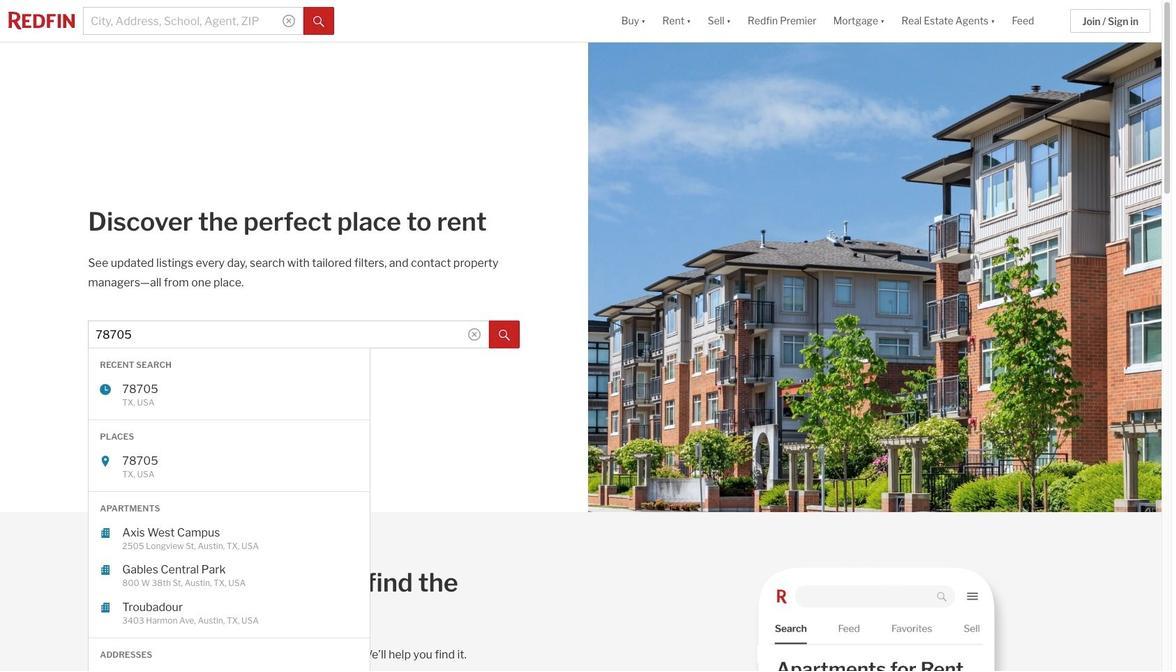 Task type: locate. For each thing, give the bounding box(es) containing it.
0 horizontal spatial submit search image
[[313, 16, 324, 27]]

City, Address, School, Building, ZIP search field
[[88, 321, 489, 349]]

submit search image
[[313, 16, 324, 27], [499, 330, 510, 341]]

submit search image for city, address, school, agent, zip 'search box'
[[313, 16, 324, 27]]

submit search image right search input image
[[313, 16, 324, 27]]

City, Address, School, Agent, ZIP search field
[[83, 7, 304, 35]]

0 vertical spatial submit search image
[[313, 16, 324, 27]]

submit search image right the clear input button on the left
[[499, 330, 510, 341]]

1 horizontal spatial submit search image
[[499, 330, 510, 341]]

1 vertical spatial submit search image
[[499, 330, 510, 341]]



Task type: vqa. For each thing, say whether or not it's contained in the screenshot.
Share button
no



Task type: describe. For each thing, give the bounding box(es) containing it.
an apartment complex on a bright sunny day image
[[588, 43, 1162, 513]]

submit search image for city, address, school, building, zip search box
[[499, 330, 510, 341]]

search input image
[[283, 15, 295, 27]]

clear input button
[[468, 329, 481, 341]]

search input image
[[468, 329, 481, 341]]

image of phone on redfin app searching for apartments for rent image
[[588, 513, 1162, 672]]



